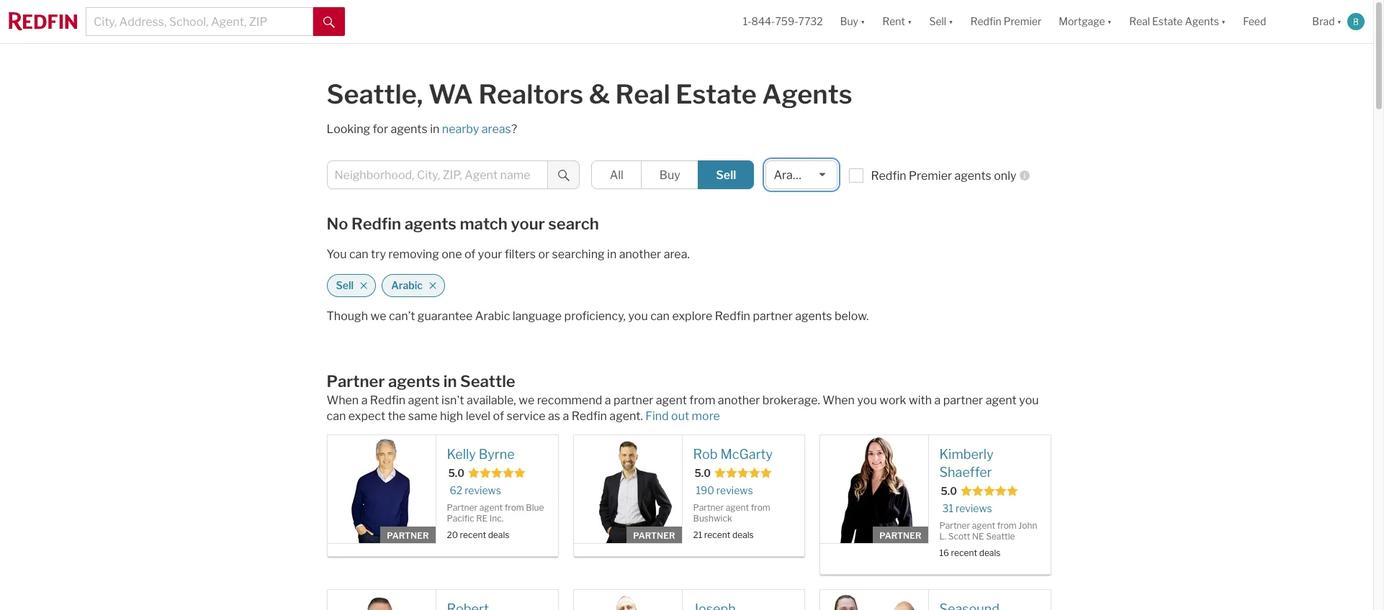 Task type: locate. For each thing, give the bounding box(es) containing it.
in
[[430, 122, 440, 136], [607, 248, 617, 261], [444, 372, 457, 391]]

City, Address, School, Agent, ZIP search field
[[86, 7, 313, 36]]

agent up "kimberly" on the bottom right of the page
[[986, 394, 1017, 408]]

Buy radio
[[641, 161, 699, 189]]

1 horizontal spatial estate
[[1152, 15, 1183, 28]]

1 vertical spatial seattle
[[986, 532, 1015, 542]]

1 vertical spatial buy
[[660, 169, 680, 182]]

reviews for shaeffer
[[956, 502, 992, 515]]

agents inside dropdown button
[[1185, 15, 1219, 28]]

1 horizontal spatial recent
[[704, 530, 731, 541]]

0 vertical spatial premier
[[1004, 15, 1042, 28]]

0 horizontal spatial premier
[[909, 169, 952, 183]]

759-
[[775, 15, 798, 28]]

0 vertical spatial we
[[371, 310, 386, 323]]

nearby
[[442, 122, 479, 136]]

removing
[[388, 248, 439, 261]]

rating 5 out of 5 element for mcgarty
[[714, 467, 772, 482]]

kelly byrne link
[[447, 447, 547, 464]]

0 vertical spatial your
[[511, 215, 545, 233]]

kimberly shaeffer link
[[940, 447, 1040, 482]]

available,
[[467, 394, 516, 408]]

arabic right sell radio
[[774, 169, 809, 182]]

5.0 inside kelly byrne 5.0
[[448, 467, 465, 480]]

seattle right ne
[[986, 532, 1015, 542]]

agents up removing
[[405, 215, 457, 233]]

1 horizontal spatial in
[[444, 372, 457, 391]]

5.0 for rob mcgarty
[[695, 467, 711, 480]]

one
[[442, 248, 462, 261]]

partner agent from up ne
[[940, 520, 1019, 531]]

31
[[942, 502, 954, 515]]

area.
[[664, 248, 690, 261]]

1 ▾ from the left
[[861, 15, 865, 28]]

agent.
[[610, 410, 643, 424]]

0 vertical spatial sell
[[929, 15, 947, 28]]

1 horizontal spatial we
[[519, 394, 535, 408]]

buy right all radio
[[660, 169, 680, 182]]

0 vertical spatial real
[[1129, 15, 1150, 28]]

6 ▾ from the left
[[1337, 15, 1342, 28]]

buy inside radio
[[660, 169, 680, 182]]

0 horizontal spatial when
[[327, 394, 359, 408]]

2 horizontal spatial recent
[[951, 548, 977, 559]]

deals right 21
[[732, 530, 754, 541]]

as
[[548, 410, 560, 424]]

another up more
[[718, 394, 760, 408]]

sell left remove sell icon
[[336, 280, 354, 292]]

recent down re
[[460, 530, 486, 541]]

kimberly
[[940, 447, 994, 462]]

1 vertical spatial partner agent from
[[940, 520, 1019, 531]]

0 vertical spatial estate
[[1152, 15, 1183, 28]]

premier inside button
[[1004, 15, 1042, 28]]

2 horizontal spatial 5.0
[[941, 485, 957, 497]]

sell right rent ▾
[[929, 15, 947, 28]]

2 horizontal spatial arabic
[[774, 169, 809, 182]]

1 horizontal spatial arabic
[[475, 310, 510, 323]]

1 horizontal spatial deals
[[732, 530, 754, 541]]

seattle real estate agent kimberly shaeffer image
[[820, 436, 928, 544]]

seattle real estate agent kelly byrne image
[[327, 436, 435, 544]]

deals for shaeffer
[[979, 548, 1001, 559]]

1 vertical spatial sell
[[716, 169, 736, 182]]

2 horizontal spatial sell
[[929, 15, 947, 28]]

your up "filters" in the top left of the page
[[511, 215, 545, 233]]

only
[[994, 169, 1017, 183]]

5.0 up 31
[[941, 485, 957, 497]]

partner up pacific
[[447, 503, 478, 513]]

5.0 inside rob mcgarty 5.0
[[695, 467, 711, 480]]

reviews right 31
[[956, 502, 992, 515]]

partner inside 190 reviews partner agent from bushwick 21 recent deals
[[693, 503, 724, 513]]

1-
[[743, 15, 752, 28]]

seattle
[[460, 372, 515, 391], [986, 532, 1015, 542]]

1 horizontal spatial partner
[[753, 310, 793, 323]]

agent down 190 reviews link
[[726, 503, 749, 513]]

service
[[507, 410, 546, 424]]

1 horizontal spatial buy
[[840, 15, 859, 28]]

0 horizontal spatial estate
[[676, 79, 757, 110]]

seattle real estate agent joseph goldberg image
[[574, 591, 682, 611]]

1 vertical spatial premier
[[909, 169, 952, 183]]

looking for agents in nearby areas ?
[[327, 122, 517, 136]]

agent
[[408, 394, 439, 408], [656, 394, 687, 408], [986, 394, 1017, 408], [480, 503, 503, 513], [726, 503, 749, 513], [972, 520, 995, 531]]

arabic left remove arabic image
[[391, 280, 423, 292]]

1 horizontal spatial of
[[493, 410, 504, 424]]

1 vertical spatial we
[[519, 394, 535, 408]]

0 vertical spatial agents
[[1185, 15, 1219, 28]]

when right brokerage.
[[823, 394, 855, 408]]

1 vertical spatial of
[[493, 410, 504, 424]]

1 vertical spatial estate
[[676, 79, 757, 110]]

0 horizontal spatial in
[[430, 122, 440, 136]]

of down available, at left
[[493, 410, 504, 424]]

1 horizontal spatial real
[[1129, 15, 1150, 28]]

reviews for byrne
[[465, 485, 501, 497]]

5.0 inside kimberly shaeffer 5.0
[[941, 485, 957, 497]]

3 ▾ from the left
[[949, 15, 953, 28]]

▾ left rent
[[861, 15, 865, 28]]

2 horizontal spatial in
[[607, 248, 617, 261]]

you
[[628, 310, 648, 323], [857, 394, 877, 408], [1019, 394, 1039, 408]]

0 vertical spatial buy
[[840, 15, 859, 28]]

▾ left 'feed' on the right
[[1221, 15, 1226, 28]]

seattle up available, at left
[[460, 372, 515, 391]]

1 vertical spatial agents
[[762, 79, 852, 110]]

deals inside 190 reviews partner agent from bushwick 21 recent deals
[[732, 530, 754, 541]]

agents up same
[[388, 372, 440, 391]]

190
[[696, 485, 714, 497]]

2 horizontal spatial can
[[651, 310, 670, 323]]

from inside when a redfin agent isn't available, we recommend a partner agent from another brokerage. when you work with a partner agent you can expect the same high level of service as a redfin agent.
[[690, 394, 716, 408]]

agent up out
[[656, 394, 687, 408]]

byrne
[[479, 447, 515, 462]]

premier for redfin premier agents only
[[909, 169, 952, 183]]

redfin inside button
[[971, 15, 1002, 28]]

7732
[[798, 15, 823, 28]]

agent up same
[[408, 394, 439, 408]]

john
[[1019, 520, 1038, 531]]

rating 5 out of 5 element up the 31 reviews
[[961, 485, 1018, 500]]

agents
[[391, 122, 428, 136], [955, 169, 992, 183], [405, 215, 457, 233], [795, 310, 832, 323], [388, 372, 440, 391]]

another
[[619, 248, 661, 261], [718, 394, 760, 408]]

the
[[388, 410, 406, 424]]

5.0 for kimberly shaeffer
[[941, 485, 957, 497]]

partner agent from
[[447, 503, 526, 513], [940, 520, 1019, 531]]

from left john
[[997, 520, 1017, 531]]

when a redfin agent isn't available, we recommend a partner agent from another brokerage. when you work with a partner agent you can expect the same high level of service as a redfin agent.
[[327, 394, 1039, 424]]

agents left below.
[[795, 310, 832, 323]]

a right as
[[563, 410, 569, 424]]

0 vertical spatial partner agent from
[[447, 503, 526, 513]]

1 horizontal spatial agents
[[1185, 15, 1219, 28]]

brokerage.
[[763, 394, 820, 408]]

1 horizontal spatial sell
[[716, 169, 736, 182]]

sell right "buy" radio
[[716, 169, 736, 182]]

rating 5 out of 5 element down rob mcgarty link
[[714, 467, 772, 482]]

2 horizontal spatial reviews
[[956, 502, 992, 515]]

0 horizontal spatial partner agent from
[[447, 503, 526, 513]]

from up more
[[690, 394, 716, 408]]

reviews up the blue pacific re inc. on the left bottom of page
[[465, 485, 501, 497]]

real right mortgage ▾
[[1129, 15, 1150, 28]]

2 horizontal spatial deals
[[979, 548, 1001, 559]]

0 horizontal spatial deals
[[488, 530, 510, 541]]

seattle real estate agent robert schoenmakers image
[[327, 591, 435, 611]]

can left "explore"
[[651, 310, 670, 323]]

▾ for sell ▾
[[949, 15, 953, 28]]

can left the try
[[349, 248, 369, 261]]

20
[[447, 530, 458, 541]]

recommend
[[537, 394, 602, 408]]

sell for sell ▾
[[929, 15, 947, 28]]

redfin
[[971, 15, 1002, 28], [871, 169, 907, 183], [351, 215, 401, 233], [715, 310, 750, 323], [370, 394, 406, 408], [572, 410, 607, 424]]

of right the one
[[465, 248, 476, 261]]

1 horizontal spatial reviews
[[717, 485, 753, 497]]

submit search image
[[323, 16, 335, 28]]

0 horizontal spatial can
[[327, 410, 346, 424]]

0 horizontal spatial 5.0
[[448, 467, 465, 480]]

recent down scott
[[951, 548, 977, 559]]

0 horizontal spatial partner
[[614, 394, 654, 408]]

option group
[[591, 161, 754, 189]]

0 horizontal spatial rating 5 out of 5 element
[[468, 467, 526, 482]]

premier for redfin premier
[[1004, 15, 1042, 28]]

reviews down rob mcgarty 5.0
[[717, 485, 753, 497]]

0 horizontal spatial recent
[[460, 530, 486, 541]]

sell inside radio
[[716, 169, 736, 182]]

2 horizontal spatial rating 5 out of 5 element
[[961, 485, 1018, 500]]

from
[[690, 394, 716, 408], [505, 503, 524, 513], [751, 503, 770, 513], [997, 520, 1017, 531]]

partner up the bushwick on the right of page
[[693, 503, 724, 513]]

2 horizontal spatial you
[[1019, 394, 1039, 408]]

you can try removing one of your filters or searching in another area.
[[327, 248, 690, 261]]

in right searching
[[607, 248, 617, 261]]

1 horizontal spatial 5.0
[[695, 467, 711, 480]]

1 vertical spatial in
[[607, 248, 617, 261]]

5.0 up 62
[[448, 467, 465, 480]]

1 horizontal spatial when
[[823, 394, 855, 408]]

▾ right rent
[[907, 15, 912, 28]]

when
[[327, 394, 359, 408], [823, 394, 855, 408]]

in up isn't
[[444, 372, 457, 391]]

0 horizontal spatial your
[[478, 248, 502, 261]]

kelly
[[447, 447, 476, 462]]

recent down the bushwick on the right of page
[[704, 530, 731, 541]]

0 horizontal spatial another
[[619, 248, 661, 261]]

rating 5 out of 5 element
[[468, 467, 526, 482], [714, 467, 772, 482], [961, 485, 1018, 500]]

reviews inside 190 reviews partner agent from bushwick 21 recent deals
[[717, 485, 753, 497]]

Sell radio
[[698, 161, 754, 189]]

redfin premier button
[[962, 0, 1050, 43]]

0 vertical spatial arabic
[[774, 169, 809, 182]]

your left "filters" in the top left of the page
[[478, 248, 502, 261]]

arabic
[[774, 169, 809, 182], [391, 280, 423, 292], [475, 310, 510, 323]]

remove sell image
[[360, 282, 368, 290]]

0 vertical spatial of
[[465, 248, 476, 261]]

when up "expect"
[[327, 394, 359, 408]]

0 horizontal spatial reviews
[[465, 485, 501, 497]]

5.0 for kelly byrne
[[448, 467, 465, 480]]

your
[[511, 215, 545, 233], [478, 248, 502, 261]]

1 vertical spatial another
[[718, 394, 760, 408]]

real right "&"
[[616, 79, 670, 110]]

2 ▾ from the left
[[907, 15, 912, 28]]

remove arabic image
[[429, 282, 437, 290]]

▾ right mortgage
[[1108, 15, 1112, 28]]

deals down 'inc.' on the bottom left of the page
[[488, 530, 510, 541]]

sell ▾ button
[[921, 0, 962, 43]]

▾ for brad ▾
[[1337, 15, 1342, 28]]

can
[[349, 248, 369, 261], [651, 310, 670, 323], [327, 410, 346, 424]]

buy
[[840, 15, 859, 28], [660, 169, 680, 182]]

0 horizontal spatial buy
[[660, 169, 680, 182]]

from left blue
[[505, 503, 524, 513]]

no
[[327, 215, 348, 233]]

sell inside dropdown button
[[929, 15, 947, 28]]

of
[[465, 248, 476, 261], [493, 410, 504, 424]]

another inside when a redfin agent isn't available, we recommend a partner agent from another brokerage. when you work with a partner agent you can expect the same high level of service as a redfin agent.
[[718, 394, 760, 408]]

agents left only
[[955, 169, 992, 183]]

rent ▾
[[883, 15, 912, 28]]

2 vertical spatial can
[[327, 410, 346, 424]]

All radio
[[591, 161, 642, 189]]

more
[[692, 410, 720, 424]]

buy inside dropdown button
[[840, 15, 859, 28]]

can left "expect"
[[327, 410, 346, 424]]

0 horizontal spatial of
[[465, 248, 476, 261]]

deals down ne
[[979, 548, 1001, 559]]

0 horizontal spatial sell
[[336, 280, 354, 292]]

rating 5 out of 5 element for shaeffer
[[961, 485, 1018, 500]]

▾ right brad
[[1337, 15, 1342, 28]]

1 horizontal spatial your
[[511, 215, 545, 233]]

agents for redfin
[[405, 215, 457, 233]]

pacific
[[447, 514, 474, 525]]

1 vertical spatial real
[[616, 79, 670, 110]]

5.0
[[448, 467, 465, 480], [695, 467, 711, 480], [941, 485, 957, 497]]

▾ right rent ▾
[[949, 15, 953, 28]]

try
[[371, 248, 386, 261]]

5.0 up 190
[[695, 467, 711, 480]]

1 vertical spatial can
[[651, 310, 670, 323]]

from down 190 reviews link
[[751, 503, 770, 513]]

buy right 7732
[[840, 15, 859, 28]]

agents right for
[[391, 122, 428, 136]]

we up service
[[519, 394, 535, 408]]

in left the nearby
[[430, 122, 440, 136]]

arabic left language
[[475, 310, 510, 323]]

rob mcgarty link
[[693, 447, 793, 464]]

0 vertical spatial in
[[430, 122, 440, 136]]

0 vertical spatial can
[[349, 248, 369, 261]]

another left "area."
[[619, 248, 661, 261]]

we left can't
[[371, 310, 386, 323]]

partner left 21
[[633, 531, 675, 541]]

partner
[[327, 372, 385, 391], [447, 503, 478, 513], [693, 503, 724, 513], [940, 520, 970, 531], [387, 531, 429, 541], [633, 531, 675, 541], [880, 531, 922, 541]]

work
[[880, 394, 907, 408]]

rating 5 out of 5 element down kelly byrne link
[[468, 467, 526, 482]]

1 horizontal spatial another
[[718, 394, 760, 408]]

realtors
[[479, 79, 583, 110]]

sell ▾
[[929, 15, 953, 28]]

0 horizontal spatial seattle
[[460, 372, 515, 391]]

partner agent from up re
[[447, 503, 526, 513]]

1 horizontal spatial rating 5 out of 5 element
[[714, 467, 772, 482]]

match
[[460, 215, 508, 233]]

0 horizontal spatial real
[[616, 79, 670, 110]]

we inside when a redfin agent isn't available, we recommend a partner agent from another brokerage. when you work with a partner agent you can expect the same high level of service as a redfin agent.
[[519, 394, 535, 408]]

bushwick
[[693, 514, 732, 525]]

filters
[[505, 248, 536, 261]]

we
[[371, 310, 386, 323], [519, 394, 535, 408]]

premier
[[1004, 15, 1042, 28], [909, 169, 952, 183]]

▾ for rent ▾
[[907, 15, 912, 28]]

partner up scott
[[940, 520, 970, 531]]

1 vertical spatial arabic
[[391, 280, 423, 292]]

1 horizontal spatial seattle
[[986, 532, 1015, 542]]

0 horizontal spatial we
[[371, 310, 386, 323]]

1 horizontal spatial partner agent from
[[940, 520, 1019, 531]]

4 ▾ from the left
[[1108, 15, 1112, 28]]

deals for byrne
[[488, 530, 510, 541]]

1 horizontal spatial premier
[[1004, 15, 1042, 28]]



Task type: vqa. For each thing, say whether or not it's contained in the screenshot.
tab list containing Buy
no



Task type: describe. For each thing, give the bounding box(es) containing it.
isn't
[[442, 394, 464, 408]]

mortgage ▾ button
[[1050, 0, 1121, 43]]

re
[[476, 514, 488, 525]]

a up "expect"
[[361, 394, 368, 408]]

buy for buy ▾
[[840, 15, 859, 28]]

shaeffer
[[940, 465, 992, 480]]

option group containing all
[[591, 161, 754, 189]]

rob
[[693, 447, 718, 462]]

proficiency,
[[564, 310, 626, 323]]

mortgage ▾ button
[[1059, 0, 1112, 43]]

agent up 'inc.' on the bottom left of the page
[[480, 503, 503, 513]]

blue
[[526, 503, 544, 513]]

submit search image
[[558, 170, 569, 181]]

find
[[646, 410, 669, 424]]

1-844-759-7732
[[743, 15, 823, 28]]

redfin premier agents only
[[871, 169, 1017, 183]]

1 horizontal spatial you
[[857, 394, 877, 408]]

1 horizontal spatial can
[[349, 248, 369, 261]]

estate inside real estate agents ▾ link
[[1152, 15, 1183, 28]]

language
[[513, 310, 562, 323]]

1 when from the left
[[327, 394, 359, 408]]

blue pacific re inc.
[[447, 503, 544, 525]]

▾ for buy ▾
[[861, 15, 865, 28]]

2 when from the left
[[823, 394, 855, 408]]

partner agent from for byrne
[[447, 503, 526, 513]]

brad
[[1313, 15, 1335, 28]]

search
[[548, 215, 599, 233]]

find out more link
[[646, 410, 720, 424]]

1 vertical spatial your
[[478, 248, 502, 261]]

seattle, wa realtors & real estate agents
[[327, 79, 852, 110]]

with
[[909, 394, 932, 408]]

same
[[408, 410, 438, 424]]

all
[[610, 169, 624, 182]]

partner agents in seattle
[[327, 372, 515, 391]]

though
[[327, 310, 368, 323]]

redfin premier
[[971, 15, 1042, 28]]

guarantee
[[418, 310, 473, 323]]

john l. scott ne seattle
[[940, 520, 1038, 542]]

seattle real estate agent rob mcgarty image
[[574, 436, 682, 544]]

seattle,
[[327, 79, 423, 110]]

seattle real estate agent seasound homes - greg and james image
[[820, 591, 928, 611]]

user photo image
[[1348, 13, 1365, 30]]

31 reviews link
[[942, 502, 992, 516]]

buy ▾ button
[[832, 0, 874, 43]]

looking
[[327, 122, 370, 136]]

or
[[538, 248, 550, 261]]

rent ▾ button
[[874, 0, 921, 43]]

a up agent. on the left of the page
[[605, 394, 611, 408]]

0 vertical spatial another
[[619, 248, 661, 261]]

62 reviews
[[450, 485, 501, 497]]

inc.
[[490, 514, 504, 525]]

recent for byrne
[[460, 530, 486, 541]]

2 vertical spatial sell
[[336, 280, 354, 292]]

buy ▾
[[840, 15, 865, 28]]

rob mcgarty 5.0
[[693, 447, 773, 480]]

find out more
[[646, 410, 720, 424]]

out
[[671, 410, 689, 424]]

Neighborhood, City, ZIP, Agent name search field
[[327, 161, 548, 189]]

sell for sell radio
[[716, 169, 736, 182]]

you
[[327, 248, 347, 261]]

0 horizontal spatial arabic
[[391, 280, 423, 292]]

mortgage
[[1059, 15, 1105, 28]]

▾ for mortgage ▾
[[1108, 15, 1112, 28]]

of inside when a redfin agent isn't available, we recommend a partner agent from another brokerage. when you work with a partner agent you can expect the same high level of service as a redfin agent.
[[493, 410, 504, 424]]

scott
[[948, 532, 970, 542]]

feed
[[1243, 15, 1266, 28]]

recent inside 190 reviews partner agent from bushwick 21 recent deals
[[704, 530, 731, 541]]

2 vertical spatial in
[[444, 372, 457, 391]]

partner left l.
[[880, 531, 922, 541]]

rent ▾ button
[[883, 0, 912, 43]]

ne
[[972, 532, 984, 542]]

buy for buy
[[660, 169, 680, 182]]

feed button
[[1235, 0, 1304, 43]]

190 reviews link
[[696, 484, 753, 498]]

no redfin agents match your search
[[327, 215, 599, 233]]

a right with
[[935, 394, 941, 408]]

partner left 20
[[387, 531, 429, 541]]

?
[[511, 122, 517, 136]]

brad ▾
[[1313, 15, 1342, 28]]

agents for for
[[391, 122, 428, 136]]

rent
[[883, 15, 905, 28]]

l.
[[940, 532, 947, 542]]

2 horizontal spatial partner
[[943, 394, 983, 408]]

kimberly shaeffer 5.0
[[940, 447, 994, 497]]

explore
[[672, 310, 713, 323]]

agents for premier
[[955, 169, 992, 183]]

from inside 190 reviews partner agent from bushwick 21 recent deals
[[751, 503, 770, 513]]

5 ▾ from the left
[[1221, 15, 1226, 28]]

agent inside 190 reviews partner agent from bushwick 21 recent deals
[[726, 503, 749, 513]]

below.
[[835, 310, 869, 323]]

rating 5 out of 5 element for byrne
[[468, 467, 526, 482]]

kelly byrne 5.0
[[447, 447, 515, 480]]

mortgage ▾
[[1059, 15, 1112, 28]]

16
[[940, 548, 949, 559]]

high
[[440, 410, 463, 424]]

2 vertical spatial arabic
[[475, 310, 510, 323]]

can't
[[389, 310, 415, 323]]

for
[[373, 122, 388, 136]]

0 vertical spatial seattle
[[460, 372, 515, 391]]

21
[[693, 530, 702, 541]]

wa
[[429, 79, 473, 110]]

searching
[[552, 248, 605, 261]]

buy ▾ button
[[840, 0, 865, 43]]

sell ▾ button
[[929, 0, 953, 43]]

nearby areas link
[[442, 122, 511, 136]]

real inside real estate agents ▾ link
[[1129, 15, 1150, 28]]

20 recent deals
[[447, 530, 510, 541]]

expect
[[348, 410, 385, 424]]

0 horizontal spatial you
[[628, 310, 648, 323]]

&
[[589, 79, 610, 110]]

62
[[450, 485, 463, 497]]

partner up "expect"
[[327, 372, 385, 391]]

seattle inside john l. scott ne seattle
[[986, 532, 1015, 542]]

0 horizontal spatial agents
[[762, 79, 852, 110]]

areas
[[482, 122, 511, 136]]

1-844-759-7732 link
[[743, 15, 823, 28]]

recent for shaeffer
[[951, 548, 977, 559]]

can inside when a redfin agent isn't available, we recommend a partner agent from another brokerage. when you work with a partner agent you can expect the same high level of service as a redfin agent.
[[327, 410, 346, 424]]

partner agent from for shaeffer
[[940, 520, 1019, 531]]

31 reviews
[[942, 502, 992, 515]]

agent up ne
[[972, 520, 995, 531]]



